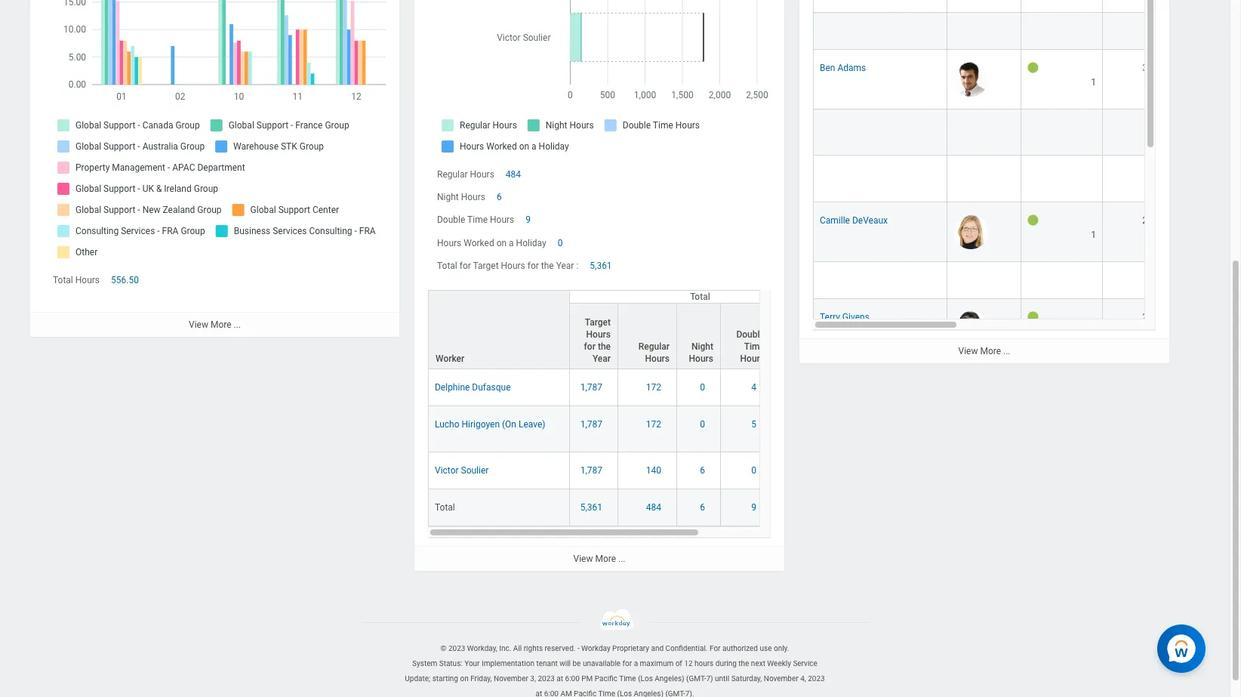 Task type: vqa. For each thing, say whether or not it's contained in the screenshot.


Task type: locate. For each thing, give the bounding box(es) containing it.
1 vertical spatial view more ... link
[[800, 338, 1170, 363]]

night hours up worked
[[437, 192, 486, 203]]

2 november from the left
[[764, 675, 799, 683]]

for down worked
[[460, 260, 471, 271]]

9 for 9 button to the right
[[752, 502, 757, 513]]

hours inside "regular hours" popup button
[[646, 353, 670, 364]]

night inside night hours
[[692, 341, 714, 352]]

2 horizontal spatial view more ... link
[[800, 338, 1170, 363]]

1,787
[[581, 382, 603, 393], [581, 419, 603, 430], [581, 465, 603, 476]]

0 vertical spatial (gmt-
[[687, 675, 707, 683]]

1 vertical spatial 5,361 button
[[581, 502, 605, 514]]

0 vertical spatial 5,361 button
[[590, 260, 615, 272]]

1 vertical spatial on
[[460, 675, 469, 683]]

0
[[558, 238, 563, 248], [700, 382, 706, 393], [700, 419, 706, 430], [752, 465, 757, 476]]

view more ... link
[[30, 312, 400, 337], [800, 338, 1170, 363], [415, 546, 785, 571]]

a
[[509, 238, 514, 248], [634, 660, 638, 668]]

night left double time hours popup button
[[692, 341, 714, 352]]

0 vertical spatial 172
[[646, 382, 662, 393]]

2023 right 3,
[[538, 675, 555, 683]]

regular hours
[[437, 169, 495, 180], [639, 341, 670, 364]]

0 horizontal spatial 9 button
[[526, 214, 533, 226]]

1 horizontal spatial regular
[[639, 341, 670, 352]]

6:00 left am
[[544, 690, 559, 697]]

172 button for 5
[[646, 418, 664, 431]]

november
[[494, 675, 529, 683], [764, 675, 799, 683]]

0 vertical spatial 5,361
[[590, 260, 612, 271]]

at down 3,
[[536, 690, 543, 697]]

(gmt- up 7).
[[687, 675, 707, 683]]

(los
[[638, 675, 653, 683], [617, 690, 632, 697]]

484 down 140 button
[[646, 502, 662, 513]]

regular hours inside popup button
[[639, 341, 670, 364]]

the inside © 2023 workday, inc. all rights reserved. - workday proprietary and confidential. for authorized use only. system status: your implementation tenant will be unavailable for a maximum of 12 hours during the next weekly service update; starting on friday, november 3, 2023 at 6:00 pm pacific time (los angeles) (gmt-7) until saturday, november 4, 2023 at 6:00 am pacific time (los angeles) (gmt-7).
[[739, 660, 750, 668]]

view more ... for yearly hours workers summary element
[[574, 554, 626, 564]]

1 horizontal spatial november
[[764, 675, 799, 683]]

view more ... for overtime trending by month element at the left top of the page
[[189, 320, 241, 330]]

1 horizontal spatial target
[[585, 317, 611, 328]]

3 1,787 from the top
[[581, 465, 603, 476]]

(los down unavailable
[[617, 690, 632, 697]]

the left "regular hours" popup button
[[598, 341, 611, 352]]

2 1,787 from the top
[[581, 419, 603, 430]]

0 vertical spatial view more ...
[[189, 320, 241, 330]]

worker column header
[[428, 290, 570, 370]]

pacific down the pm
[[574, 690, 597, 697]]

0 vertical spatial 9
[[526, 215, 531, 225]]

0 horizontal spatial target
[[473, 260, 499, 271]]

target
[[473, 260, 499, 271], [585, 317, 611, 328]]

double right night hours column header
[[737, 329, 765, 340]]

be
[[573, 660, 581, 668]]

1 1 from the top
[[1092, 77, 1097, 88]]

1 vertical spatial target
[[585, 317, 611, 328]]

november down the "implementation"
[[494, 675, 529, 683]]

0 horizontal spatial night
[[437, 192, 459, 203]]

1,787 button for lucho hirigoyen (on leave)
[[581, 418, 605, 431]]

footer containing © 2023 workday, inc. all rights reserved. - workday proprietary and confidential. for authorized use only. system status: your implementation tenant will be unavailable for a maximum of 12 hours during the next weekly service update; starting on friday, november 3, 2023 at 6:00 pm pacific time (los angeles) (gmt-7) until saturday, november 4, 2023 at 6:00 am pacific time (los angeles) (gmt-7).
[[0, 609, 1231, 697]]

night up hours worked on a holiday
[[437, 192, 459, 203]]

©
[[441, 644, 447, 653]]

soulier
[[461, 465, 489, 476]]

1 vertical spatial night hours
[[689, 341, 714, 364]]

year left "regular hours" popup button
[[593, 353, 611, 364]]

lucho
[[435, 419, 460, 430]]

victor
[[435, 465, 459, 476]]

0 vertical spatial on
[[497, 238, 507, 248]]

1 vertical spatial view more ...
[[959, 346, 1011, 357]]

delphine dufasque
[[435, 382, 511, 393]]

1 vertical spatial 9 button
[[752, 502, 759, 514]]

on
[[497, 238, 507, 248], [460, 675, 469, 683]]

1 horizontal spatial double
[[737, 329, 765, 340]]

2 1 from the top
[[1092, 229, 1097, 240]]

0 horizontal spatial november
[[494, 675, 529, 683]]

172 button for 4
[[646, 381, 664, 394]]

hours inside night hours popup button
[[689, 353, 714, 364]]

for down proprietary
[[623, 660, 632, 668]]

double time hours up '4' on the right of the page
[[737, 329, 765, 364]]

0 horizontal spatial view
[[189, 320, 208, 330]]

1 horizontal spatial on
[[497, 238, 507, 248]]

... inside yearly hours workers summary element
[[619, 554, 626, 564]]

-
[[578, 644, 580, 653]]

angeles) down maximum
[[634, 690, 664, 697]]

0 horizontal spatial double time hours
[[437, 215, 515, 225]]

view inside overtime trending by month element
[[189, 320, 208, 330]]

view more ... inside employee absence scorecard [bradford factor] element
[[959, 346, 1011, 357]]

row containing terry givens
[[814, 299, 1242, 359]]

view for overtime trending by month element at the left top of the page view more ... link
[[189, 320, 208, 330]]

172 for 5
[[646, 419, 662, 430]]

1 horizontal spatial at
[[557, 675, 564, 683]]

night hours column header
[[678, 291, 721, 370]]

172
[[646, 382, 662, 393], [646, 419, 662, 430]]

2 vertical spatial view
[[574, 554, 593, 564]]

2 vertical spatial 6 button
[[700, 502, 708, 514]]

0 horizontal spatial (los
[[617, 690, 632, 697]]

1 horizontal spatial night
[[692, 341, 714, 352]]

pacific
[[595, 675, 618, 683], [574, 690, 597, 697]]

1 vertical spatial night
[[692, 341, 714, 352]]

... inside employee absence scorecard [bradford factor] element
[[1004, 346, 1011, 357]]

view more ... link for employee absence scorecard [bradford factor] element
[[800, 338, 1170, 363]]

6 for 1,787
[[700, 465, 706, 476]]

172 button up 140
[[646, 418, 664, 431]]

0 vertical spatial 172 button
[[646, 381, 664, 394]]

during
[[716, 660, 737, 668]]

1 vertical spatial 484
[[646, 502, 662, 513]]

target down hours worked on a holiday
[[473, 260, 499, 271]]

view more ... link inside employee absence scorecard [bradford factor] element
[[800, 338, 1170, 363]]

6:00 left the pm
[[565, 675, 580, 683]]

2 2 from the top
[[1143, 312, 1148, 322]]

0 vertical spatial 1,787
[[581, 382, 603, 393]]

0 horizontal spatial 484
[[506, 169, 521, 180]]

484 button down 140 button
[[646, 502, 664, 514]]

3 1,787 button from the top
[[581, 465, 605, 477]]

0 vertical spatial angeles)
[[655, 675, 685, 683]]

until
[[715, 675, 730, 683]]

484
[[506, 169, 521, 180], [646, 502, 662, 513]]

1 horizontal spatial 9 button
[[752, 502, 759, 514]]

(gmt- down of
[[666, 690, 686, 697]]

total inside overtime trending by month element
[[53, 275, 73, 286]]

at
[[557, 675, 564, 683], [536, 690, 543, 697]]

0 vertical spatial 1
[[1092, 77, 1097, 88]]

6 button for 1,787
[[700, 465, 708, 477]]

victor soulier link
[[435, 462, 489, 476]]

1,787 right leave) at the left bottom of the page
[[581, 419, 603, 430]]

6:00
[[565, 675, 580, 683], [544, 690, 559, 697]]

1 horizontal spatial a
[[634, 660, 638, 668]]

2 1,787 button from the top
[[581, 418, 605, 431]]

camille deveaux link
[[820, 212, 888, 226]]

0 left '4' on the right of the page
[[700, 382, 706, 393]]

2 vertical spatial 1,787 button
[[581, 465, 605, 477]]

172 for 4
[[646, 382, 662, 393]]

4,
[[801, 675, 807, 683]]

row containing camille deveaux
[[814, 202, 1242, 262]]

1 horizontal spatial year
[[593, 353, 611, 364]]

regular hours button
[[619, 304, 677, 369]]

view more ... inside overtime trending by month element
[[189, 320, 241, 330]]

... for view more ... link inside yearly hours workers summary element
[[619, 554, 626, 564]]

... inside overtime trending by month element
[[234, 320, 241, 330]]

1 november from the left
[[494, 675, 529, 683]]

0 vertical spatial (los
[[638, 675, 653, 683]]

worker button
[[429, 291, 570, 369]]

the
[[541, 260, 554, 271], [598, 341, 611, 352], [739, 660, 750, 668]]

0 horizontal spatial 484 button
[[506, 169, 524, 181]]

0 vertical spatial 6
[[497, 192, 502, 203]]

pacific down unavailable
[[595, 675, 618, 683]]

1,787 button left 140
[[581, 465, 605, 477]]

1 vertical spatial 6:00
[[544, 690, 559, 697]]

total down hours worked on a holiday
[[437, 260, 458, 271]]

terry
[[820, 312, 841, 322]]

0 vertical spatial year
[[556, 260, 574, 271]]

0 horizontal spatial view more ...
[[189, 320, 241, 330]]

1 horizontal spatial the
[[598, 341, 611, 352]]

view more ... link inside yearly hours workers summary element
[[415, 546, 785, 571]]

row containing victor soulier
[[428, 453, 832, 490]]

2 172 button from the top
[[646, 418, 664, 431]]

more for view more ... link in the employee absence scorecard [bradford factor] element
[[981, 346, 1002, 357]]

more inside yearly hours workers summary element
[[596, 554, 616, 564]]

update;
[[405, 675, 431, 683]]

a down proprietary
[[634, 660, 638, 668]]

172 up 140
[[646, 419, 662, 430]]

© 2023 workday, inc. all rights reserved. - workday proprietary and confidential. for authorized use only. system status: your implementation tenant will be unavailable for a maximum of 12 hours during the next weekly service update; starting on friday, november 3, 2023 at 6:00 pm pacific time (los angeles) (gmt-7) until saturday, november 4, 2023 at 6:00 am pacific time (los angeles) (gmt-7).
[[405, 644, 825, 697]]

1 horizontal spatial view
[[574, 554, 593, 564]]

row containing lucho hirigoyen (on leave)
[[428, 406, 832, 453]]

double time hours up worked
[[437, 215, 515, 225]]

1 for 3
[[1092, 77, 1097, 88]]

ben
[[820, 63, 836, 73]]

total left 556.50
[[53, 275, 73, 286]]

at up am
[[557, 675, 564, 683]]

5,361 button for total
[[581, 502, 605, 514]]

a left holiday
[[509, 238, 514, 248]]

2 horizontal spatial ...
[[1004, 346, 1011, 357]]

2023 right the ©
[[449, 644, 466, 653]]

camille
[[820, 215, 851, 226]]

0 vertical spatial 2
[[1143, 215, 1148, 226]]

0 horizontal spatial on
[[460, 675, 469, 683]]

double
[[437, 215, 466, 225], [737, 329, 765, 340]]

6 button
[[497, 191, 504, 203], [700, 465, 708, 477], [700, 502, 708, 514]]

total down victor
[[435, 502, 455, 513]]

1 vertical spatial 6
[[700, 465, 706, 476]]

next
[[751, 660, 766, 668]]

9 for the leftmost 9 button
[[526, 215, 531, 225]]

regular up worked
[[437, 169, 468, 180]]

0 horizontal spatial view more ... link
[[30, 312, 400, 337]]

2 horizontal spatial view more ...
[[959, 346, 1011, 357]]

1 1,787 button from the top
[[581, 381, 605, 394]]

cell
[[814, 0, 948, 13], [948, 0, 1022, 13], [1022, 0, 1104, 13], [1104, 0, 1155, 13], [814, 13, 948, 50], [948, 13, 1022, 50], [1022, 13, 1104, 50], [1104, 13, 1155, 50], [814, 110, 948, 156], [948, 110, 1022, 156], [1022, 110, 1104, 156], [1104, 110, 1155, 156], [814, 156, 948, 202], [948, 156, 1022, 202], [1022, 156, 1104, 202], [1104, 156, 1155, 202], [814, 262, 948, 299], [948, 262, 1022, 299], [1022, 262, 1104, 299], [1104, 262, 1155, 299]]

time inside double time hours
[[745, 341, 765, 352]]

9
[[526, 215, 531, 225], [752, 502, 757, 513]]

night
[[437, 192, 459, 203], [692, 341, 714, 352]]

your
[[465, 660, 480, 668]]

night hours left double time hours popup button
[[689, 341, 714, 364]]

1 172 from the top
[[646, 382, 662, 393]]

(los down maximum
[[638, 675, 653, 683]]

0 vertical spatial the
[[541, 260, 554, 271]]

1 vertical spatial 5,361
[[581, 502, 603, 513]]

row containing ben adams
[[814, 50, 1242, 110]]

1,787 left 140
[[581, 465, 603, 476]]

1 172 button from the top
[[646, 381, 664, 394]]

1 vertical spatial double
[[737, 329, 765, 340]]

2 vertical spatial the
[[739, 660, 750, 668]]

1 vertical spatial (gmt-
[[666, 690, 686, 697]]

view more ...
[[189, 320, 241, 330], [959, 346, 1011, 357], [574, 554, 626, 564]]

0 horizontal spatial year
[[556, 260, 574, 271]]

row
[[814, 0, 1242, 13], [814, 13, 1242, 50], [814, 50, 1242, 110], [814, 110, 1242, 156], [814, 156, 1242, 202], [814, 202, 1242, 262], [814, 262, 1242, 299], [428, 290, 832, 370], [428, 291, 832, 370], [814, 299, 1242, 359], [428, 369, 832, 406], [428, 406, 832, 453], [428, 453, 832, 490], [428, 490, 832, 527]]

total element
[[435, 499, 455, 513]]

0 button left '4' on the right of the page
[[700, 381, 708, 394]]

for left "regular hours" popup button
[[584, 341, 596, 352]]

view more ... inside yearly hours workers summary element
[[574, 554, 626, 564]]

double up worked
[[437, 215, 466, 225]]

0 horizontal spatial 2023
[[449, 644, 466, 653]]

ben adams link
[[820, 60, 867, 73]]

system
[[413, 660, 438, 668]]

on right worked
[[497, 238, 507, 248]]

0 horizontal spatial regular hours
[[437, 169, 495, 180]]

0 vertical spatial 484 button
[[506, 169, 524, 181]]

1 horizontal spatial view more ...
[[574, 554, 626, 564]]

172 button
[[646, 381, 664, 394], [646, 418, 664, 431]]

hours inside double time hours
[[741, 353, 765, 364]]

on left friday,
[[460, 675, 469, 683]]

5,361 button
[[590, 260, 615, 272], [581, 502, 605, 514]]

1,787 button down the target hours for the year
[[581, 381, 605, 394]]

the inside the target hours for the year
[[598, 341, 611, 352]]

1 vertical spatial 1
[[1092, 229, 1097, 240]]

regular hours up worked
[[437, 169, 495, 180]]

footer
[[0, 609, 1231, 697]]

1 for 2
[[1092, 229, 1097, 240]]

484 up holiday
[[506, 169, 521, 180]]

1 vertical spatial 172 button
[[646, 418, 664, 431]]

night hours button
[[678, 304, 721, 369]]

1 1,787 from the top
[[581, 382, 603, 393]]

target left regular hours column header
[[585, 317, 611, 328]]

angeles)
[[655, 675, 685, 683], [634, 690, 664, 697]]

0 vertical spatial regular hours
[[437, 169, 495, 180]]

view inside yearly hours workers summary element
[[574, 554, 593, 564]]

1 horizontal spatial double time hours
[[737, 329, 765, 364]]

0 vertical spatial night hours
[[437, 192, 486, 203]]

6
[[497, 192, 502, 203], [700, 465, 706, 476], [700, 502, 706, 513]]

total up night hours popup button
[[691, 291, 711, 302]]

1 vertical spatial at
[[536, 690, 543, 697]]

inc.
[[500, 644, 512, 653]]

1 vertical spatial 1,787
[[581, 419, 603, 430]]

0 vertical spatial double
[[437, 215, 466, 225]]

2 horizontal spatial 2023
[[808, 675, 825, 683]]

1,787 button right leave) at the left bottom of the page
[[581, 418, 605, 431]]

1 horizontal spatial view more ... link
[[415, 546, 785, 571]]

2 vertical spatial 6
[[700, 502, 706, 513]]

2023 right 4, on the bottom
[[808, 675, 825, 683]]

the down holiday
[[541, 260, 554, 271]]

1,787 button for victor soulier
[[581, 465, 605, 477]]

double time hours inside popup button
[[737, 329, 765, 364]]

1 horizontal spatial (gmt-
[[687, 675, 707, 683]]

484 button up holiday
[[506, 169, 524, 181]]

more for view more ... link inside yearly hours workers summary element
[[596, 554, 616, 564]]

1 vertical spatial 484 button
[[646, 502, 664, 514]]

4 button
[[752, 381, 759, 394]]

1 vertical spatial more
[[981, 346, 1002, 357]]

worker
[[436, 353, 465, 364]]

view inside employee absence scorecard [bradford factor] element
[[959, 346, 979, 357]]

the left next
[[739, 660, 750, 668]]

1 vertical spatial 9
[[752, 502, 757, 513]]

0 horizontal spatial 9
[[526, 215, 531, 225]]

1 horizontal spatial 2023
[[538, 675, 555, 683]]

view
[[189, 320, 208, 330], [959, 346, 979, 357], [574, 554, 593, 564]]

view for view more ... link in the employee absence scorecard [bradford factor] element
[[959, 346, 979, 357]]

hours
[[470, 169, 495, 180], [461, 192, 486, 203], [490, 215, 515, 225], [437, 238, 462, 248], [501, 260, 526, 271], [75, 275, 100, 286], [587, 329, 611, 340], [646, 353, 670, 364], [689, 353, 714, 364], [741, 353, 765, 364]]

0 vertical spatial 9 button
[[526, 214, 533, 226]]

5 button
[[752, 418, 759, 431]]

regular hours left night hours popup button
[[639, 341, 670, 364]]

2 horizontal spatial more
[[981, 346, 1002, 357]]

year left :
[[556, 260, 574, 271]]

... for view more ... link in the employee absence scorecard [bradford factor] element
[[1004, 346, 1011, 357]]

0 horizontal spatial (gmt-
[[666, 690, 686, 697]]

angeles) down of
[[655, 675, 685, 683]]

0 vertical spatial 1,787 button
[[581, 381, 605, 394]]

more
[[211, 320, 232, 330], [981, 346, 1002, 357], [596, 554, 616, 564]]

1 2 from the top
[[1143, 215, 1148, 226]]

more inside overtime trending by month element
[[211, 320, 232, 330]]

556.50 button
[[111, 274, 141, 286]]

2 vertical spatial view more ...
[[574, 554, 626, 564]]

2
[[1143, 215, 1148, 226], [1143, 312, 1148, 322]]

1 horizontal spatial ...
[[619, 554, 626, 564]]

...
[[234, 320, 241, 330], [1004, 346, 1011, 357], [619, 554, 626, 564]]

0 vertical spatial regular
[[437, 169, 468, 180]]

172 button down "regular hours" popup button
[[646, 381, 664, 394]]

year
[[556, 260, 574, 271], [593, 353, 611, 364]]

total
[[437, 260, 458, 271], [53, 275, 73, 286], [691, 291, 711, 302], [435, 502, 455, 513]]

night hours
[[437, 192, 486, 203], [689, 341, 714, 364]]

double inside popup button
[[737, 329, 765, 340]]

time
[[468, 215, 488, 225], [745, 341, 765, 352], [620, 675, 637, 683], [599, 690, 616, 697]]

more inside employee absence scorecard [bradford factor] element
[[981, 346, 1002, 357]]

172 down "regular hours" popup button
[[646, 382, 662, 393]]

regular left night hours popup button
[[639, 341, 670, 352]]

0 horizontal spatial double
[[437, 215, 466, 225]]

1,787 down the target hours for the year
[[581, 382, 603, 393]]

2 172 from the top
[[646, 419, 662, 430]]

november down the weekly
[[764, 675, 799, 683]]

delphine dufasque link
[[435, 379, 511, 393]]



Task type: describe. For each thing, give the bounding box(es) containing it.
row containing target hours for the year
[[428, 291, 832, 370]]

6 button for 5,361
[[700, 502, 708, 514]]

0 vertical spatial 6 button
[[497, 191, 504, 203]]

total for total for target hours for the year :
[[437, 260, 458, 271]]

140 button
[[646, 465, 664, 477]]

view for view more ... link inside yearly hours workers summary element
[[574, 554, 593, 564]]

lucho hirigoyen (on leave) link
[[435, 416, 546, 430]]

0 horizontal spatial at
[[536, 690, 543, 697]]

1 vertical spatial pacific
[[574, 690, 597, 697]]

and
[[652, 644, 664, 653]]

regular hours column header
[[619, 291, 678, 370]]

12
[[685, 660, 693, 668]]

workday
[[582, 644, 611, 653]]

victor soulier
[[435, 465, 489, 476]]

night hours inside popup button
[[689, 341, 714, 364]]

... for overtime trending by month element at the left top of the page view more ... link
[[234, 320, 241, 330]]

camille deveaux
[[820, 215, 888, 226]]

weekly
[[768, 660, 792, 668]]

status:
[[439, 660, 463, 668]]

view more ... for employee absence scorecard [bradford factor] element
[[959, 346, 1011, 357]]

view more ... link for overtime trending by month element at the left top of the page
[[30, 312, 400, 337]]

3
[[1143, 63, 1148, 73]]

total for the total element
[[435, 502, 455, 513]]

5,361 for total for target hours for the year :
[[590, 260, 612, 271]]

0 vertical spatial a
[[509, 238, 514, 248]]

employee's photo (camille deveaux) image
[[954, 214, 989, 249]]

adams
[[838, 63, 867, 73]]

terry givens link
[[820, 309, 870, 322]]

friday,
[[471, 675, 492, 683]]

4
[[752, 382, 757, 393]]

workday,
[[467, 644, 498, 653]]

only.
[[774, 644, 790, 653]]

1,787 for victor soulier
[[581, 465, 603, 476]]

total for target hours for the year :
[[437, 260, 579, 271]]

employee absence scorecard [bradford factor] element
[[800, 0, 1242, 570]]

1 vertical spatial angeles)
[[634, 690, 664, 697]]

for
[[710, 644, 721, 653]]

maximum
[[640, 660, 674, 668]]

unavailable
[[583, 660, 621, 668]]

view more ... link for yearly hours workers summary element
[[415, 546, 785, 571]]

0 vertical spatial pacific
[[595, 675, 618, 683]]

0 right holiday
[[558, 238, 563, 248]]

confidential.
[[666, 644, 708, 653]]

3,
[[531, 675, 536, 683]]

5,361 button for total for target hours for the year :
[[590, 260, 615, 272]]

for inside © 2023 workday, inc. all rights reserved. - workday proprietary and confidential. for authorized use only. system status: your implementation tenant will be unavailable for a maximum of 12 hours during the next weekly service update; starting on friday, november 3, 2023 at 6:00 pm pacific time (los angeles) (gmt-7) until saturday, november 4, 2023 at 6:00 am pacific time (los angeles) (gmt-7).
[[623, 660, 632, 668]]

yearly hours workers summary element
[[415, 0, 832, 571]]

hirigoyen
[[462, 419, 500, 430]]

0 left 5
[[700, 419, 706, 430]]

484 for left 484 button
[[506, 169, 521, 180]]

on inside © 2023 workday, inc. all rights reserved. - workday proprietary and confidential. for authorized use only. system status: your implementation tenant will be unavailable for a maximum of 12 hours during the next weekly service update; starting on friday, november 3, 2023 at 6:00 pm pacific time (los angeles) (gmt-7) until saturday, november 4, 2023 at 6:00 am pacific time (los angeles) (gmt-7).
[[460, 675, 469, 683]]

target hours for the year button
[[570, 304, 618, 369]]

reserved.
[[545, 644, 576, 653]]

holiday
[[516, 238, 547, 248]]

target inside the target hours for the year
[[585, 317, 611, 328]]

0 vertical spatial target
[[473, 260, 499, 271]]

am
[[561, 690, 572, 697]]

more for overtime trending by month element at the left top of the page view more ... link
[[211, 320, 232, 330]]

starting
[[433, 675, 458, 683]]

target hours for the year
[[584, 317, 611, 364]]

all
[[514, 644, 522, 653]]

regular inside popup button
[[639, 341, 670, 352]]

hours inside overtime trending by month element
[[75, 275, 100, 286]]

overtime trending by month element
[[30, 0, 400, 337]]

0 horizontal spatial regular
[[437, 169, 468, 180]]

deveaux
[[853, 215, 888, 226]]

terry givens
[[820, 312, 870, 322]]

year inside the target hours for the year
[[593, 353, 611, 364]]

0 button left 5
[[700, 418, 708, 431]]

hours worked on a holiday
[[437, 238, 547, 248]]

service
[[793, 660, 818, 668]]

proprietary
[[613, 644, 650, 653]]

dufasque
[[472, 382, 511, 393]]

double time hours button
[[721, 304, 772, 369]]

0 vertical spatial 6:00
[[565, 675, 580, 683]]

140
[[646, 465, 662, 476]]

row containing delphine dufasque
[[428, 369, 832, 406]]

ben adams
[[820, 63, 867, 73]]

1 horizontal spatial 484 button
[[646, 502, 664, 514]]

givens
[[843, 312, 870, 322]]

total inside popup button
[[691, 291, 711, 302]]

pm
[[582, 675, 593, 683]]

target hours for the year column header
[[570, 291, 619, 370]]

saturday,
[[732, 675, 762, 683]]

2 for camille deveaux
[[1143, 215, 1148, 226]]

hours
[[695, 660, 714, 668]]

on inside yearly hours workers summary element
[[497, 238, 507, 248]]

5,361 for total
[[581, 502, 603, 513]]

total hours
[[53, 275, 100, 286]]

rights
[[524, 644, 543, 653]]

leave)
[[519, 419, 546, 430]]

6 for 5,361
[[700, 502, 706, 513]]

0 down '5' "button"
[[752, 465, 757, 476]]

authorized
[[723, 644, 758, 653]]

will
[[560, 660, 571, 668]]

7).
[[686, 690, 695, 697]]

total for total hours
[[53, 275, 73, 286]]

a inside © 2023 workday, inc. all rights reserved. - workday proprietary and confidential. for authorized use only. system status: your implementation tenant will be unavailable for a maximum of 12 hours during the next weekly service update; starting on friday, november 3, 2023 at 6:00 pm pacific time (los angeles) (gmt-7) until saturday, november 4, 2023 at 6:00 am pacific time (los angeles) (gmt-7).
[[634, 660, 638, 668]]

for inside the target hours for the year
[[584, 341, 596, 352]]

:
[[577, 260, 579, 271]]

0 vertical spatial night
[[437, 192, 459, 203]]

delphine
[[435, 382, 470, 393]]

total button
[[570, 291, 831, 303]]

worked
[[464, 238, 495, 248]]

0 horizontal spatial 6:00
[[544, 690, 559, 697]]

1,787 button for delphine dufasque
[[581, 381, 605, 394]]

implementation
[[482, 660, 535, 668]]

556.50
[[111, 275, 139, 286]]

0 button right holiday
[[558, 237, 565, 249]]

(on
[[502, 419, 517, 430]]

0 vertical spatial double time hours
[[437, 215, 515, 225]]

484 for rightmost 484 button
[[646, 502, 662, 513]]

5
[[752, 419, 757, 430]]

1,787 for delphine dufasque
[[581, 382, 603, 393]]

for down holiday
[[528, 260, 539, 271]]

tenant
[[537, 660, 558, 668]]

use
[[760, 644, 772, 653]]

7)
[[707, 675, 714, 683]]

0 horizontal spatial night hours
[[437, 192, 486, 203]]

hours inside the target hours for the year
[[587, 329, 611, 340]]

employee's photo (ben adams) image
[[954, 62, 989, 97]]

lucho hirigoyen (on leave)
[[435, 419, 546, 430]]

2 for terry givens
[[1143, 312, 1148, 322]]

1,787 for lucho hirigoyen (on leave)
[[581, 419, 603, 430]]

of
[[676, 660, 683, 668]]

0 button down '5' "button"
[[752, 465, 759, 477]]



